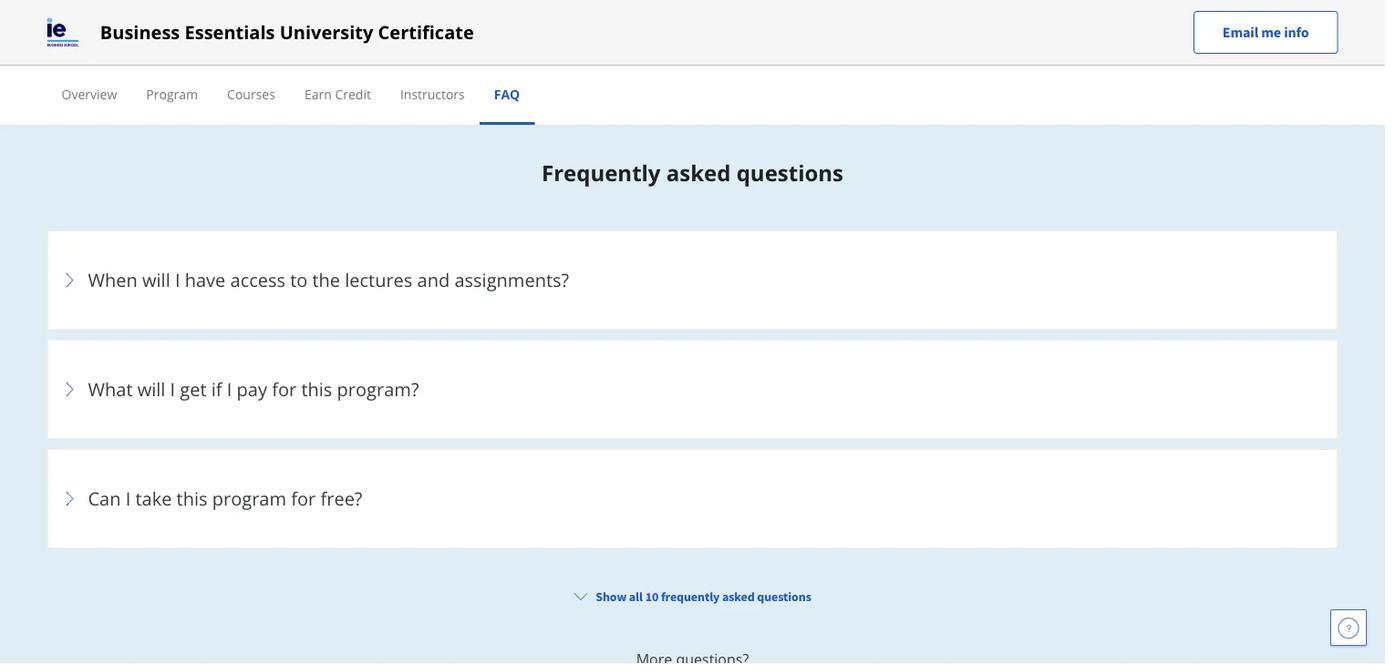Task type: locate. For each thing, give the bounding box(es) containing it.
overview
[[62, 85, 117, 103]]

asked
[[666, 158, 731, 187], [722, 588, 755, 605]]

will right what
[[137, 377, 165, 402]]

frequently
[[661, 588, 720, 605]]

list item
[[47, 558, 1338, 659]]

chevron right image inside when will i have access to the lectures and assignments? "dropdown button"
[[59, 269, 81, 291]]

chevron right image
[[59, 488, 81, 510]]

this
[[301, 377, 332, 402], [177, 486, 207, 511]]

i right if
[[227, 377, 232, 402]]

free?
[[320, 486, 362, 511]]

when will i have access to the lectures and assignments? button
[[59, 242, 1326, 318]]

i right can
[[126, 486, 131, 511]]

1 chevron right image from the top
[[59, 269, 81, 291]]

for left free?
[[291, 486, 316, 511]]

1 vertical spatial will
[[137, 377, 165, 402]]

questions inside dropdown button
[[757, 588, 811, 605]]

questions
[[736, 158, 843, 187], [757, 588, 811, 605]]

business
[[100, 20, 180, 45]]

i
[[175, 267, 180, 292], [170, 377, 175, 402], [227, 377, 232, 402], [126, 486, 131, 511]]

1 vertical spatial chevron right image
[[59, 379, 81, 401]]

0 vertical spatial will
[[142, 267, 170, 292]]

email me info
[[1222, 23, 1309, 41]]

chevron right image left what
[[59, 379, 81, 401]]

for right pay
[[272, 377, 297, 402]]

will inside dropdown button
[[137, 377, 165, 402]]

asked down certificate menu element
[[666, 158, 731, 187]]

overview link
[[62, 85, 117, 103]]

instructors link
[[400, 85, 465, 103]]

1 vertical spatial asked
[[722, 588, 755, 605]]

courses
[[227, 85, 275, 103]]

1 vertical spatial questions
[[757, 588, 811, 605]]

show
[[596, 588, 627, 605]]

when will i have access to the lectures and assignments?
[[88, 267, 569, 292]]

what will i get if i pay for this program? button
[[59, 351, 1326, 428]]

chevron right image
[[59, 269, 81, 291], [59, 379, 81, 401]]

asked right frequently
[[722, 588, 755, 605]]

all
[[629, 588, 643, 605]]

0 vertical spatial this
[[301, 377, 332, 402]]

1 vertical spatial for
[[291, 486, 316, 511]]

to
[[290, 267, 308, 292]]

access
[[230, 267, 285, 292]]

chevron right image left when
[[59, 269, 81, 291]]

i inside when will i have access to the lectures and assignments? "dropdown button"
[[175, 267, 180, 292]]

certificate menu element
[[47, 66, 1338, 125]]

earn credit link
[[304, 85, 371, 103]]

assignments?
[[454, 267, 569, 292]]

this right the take
[[177, 486, 207, 511]]

this inside dropdown button
[[177, 486, 207, 511]]

ie business school image
[[47, 18, 78, 47]]

what
[[88, 377, 133, 402]]

0 horizontal spatial this
[[177, 486, 207, 511]]

this left the program? on the bottom left of page
[[301, 377, 332, 402]]

i left have
[[175, 267, 180, 292]]

can i take this program for free? button
[[59, 461, 1326, 537]]

will
[[142, 267, 170, 292], [137, 377, 165, 402]]

pay
[[237, 377, 267, 402]]

i left the get
[[170, 377, 175, 402]]

0 vertical spatial chevron right image
[[59, 269, 81, 291]]

take
[[135, 486, 172, 511]]

what will i get if i pay for this program?
[[88, 377, 419, 402]]

have
[[185, 267, 226, 292]]

faq
[[494, 85, 520, 103]]

when
[[88, 267, 137, 292]]

0 vertical spatial questions
[[736, 158, 843, 187]]

2 chevron right image from the top
[[59, 379, 81, 401]]

get
[[180, 377, 207, 402]]

courses link
[[227, 85, 275, 103]]

0 vertical spatial for
[[272, 377, 297, 402]]

chevron right image for what
[[59, 379, 81, 401]]

will right when
[[142, 267, 170, 292]]

will inside "dropdown button"
[[142, 267, 170, 292]]

chevron right image inside what will i get if i pay for this program? dropdown button
[[59, 379, 81, 401]]

1 horizontal spatial this
[[301, 377, 332, 402]]

email
[[1222, 23, 1258, 41]]

credit
[[335, 85, 371, 103]]

for
[[272, 377, 297, 402], [291, 486, 316, 511]]

1 vertical spatial this
[[177, 486, 207, 511]]

for inside dropdown button
[[291, 486, 316, 511]]

frequently
[[542, 158, 661, 187]]

earn credit
[[304, 85, 371, 103]]

chevron right image for when
[[59, 269, 81, 291]]

faq link
[[494, 85, 520, 103]]



Task type: vqa. For each thing, say whether or not it's contained in the screenshot.
'and'
yes



Task type: describe. For each thing, give the bounding box(es) containing it.
what will i get if i pay for this program? list item
[[47, 339, 1338, 440]]

0 vertical spatial asked
[[666, 158, 731, 187]]

lectures
[[345, 267, 412, 292]]

earn
[[304, 85, 332, 103]]

essentials
[[185, 20, 275, 45]]

can i take this program for free?
[[88, 486, 362, 511]]

asked inside dropdown button
[[722, 588, 755, 605]]

can
[[88, 486, 121, 511]]

can i take this program for free? list item
[[47, 449, 1338, 549]]

me
[[1261, 23, 1281, 41]]

if
[[211, 377, 222, 402]]

certificate
[[378, 20, 474, 45]]

the
[[312, 267, 340, 292]]

collapsed list
[[47, 230, 1338, 665]]

frequently asked questions
[[542, 158, 843, 187]]

info
[[1284, 23, 1309, 41]]

for inside dropdown button
[[272, 377, 297, 402]]

program link
[[146, 85, 198, 103]]

will for when
[[142, 267, 170, 292]]

10
[[645, 588, 659, 605]]

program
[[212, 486, 286, 511]]

this inside dropdown button
[[301, 377, 332, 402]]

show all 10 frequently asked questions button
[[566, 580, 819, 613]]

and
[[417, 267, 450, 292]]

help center image
[[1338, 617, 1359, 639]]

program
[[146, 85, 198, 103]]

when will i have access to the lectures and assignments? list item
[[47, 230, 1338, 330]]

will for what
[[137, 377, 165, 402]]

show all 10 frequently asked questions
[[596, 588, 811, 605]]

business essentials university certificate
[[100, 20, 474, 45]]

email me info button
[[1193, 11, 1338, 54]]

program?
[[337, 377, 419, 402]]

instructors
[[400, 85, 465, 103]]

i inside can i take this program for free? dropdown button
[[126, 486, 131, 511]]

university
[[280, 20, 373, 45]]



